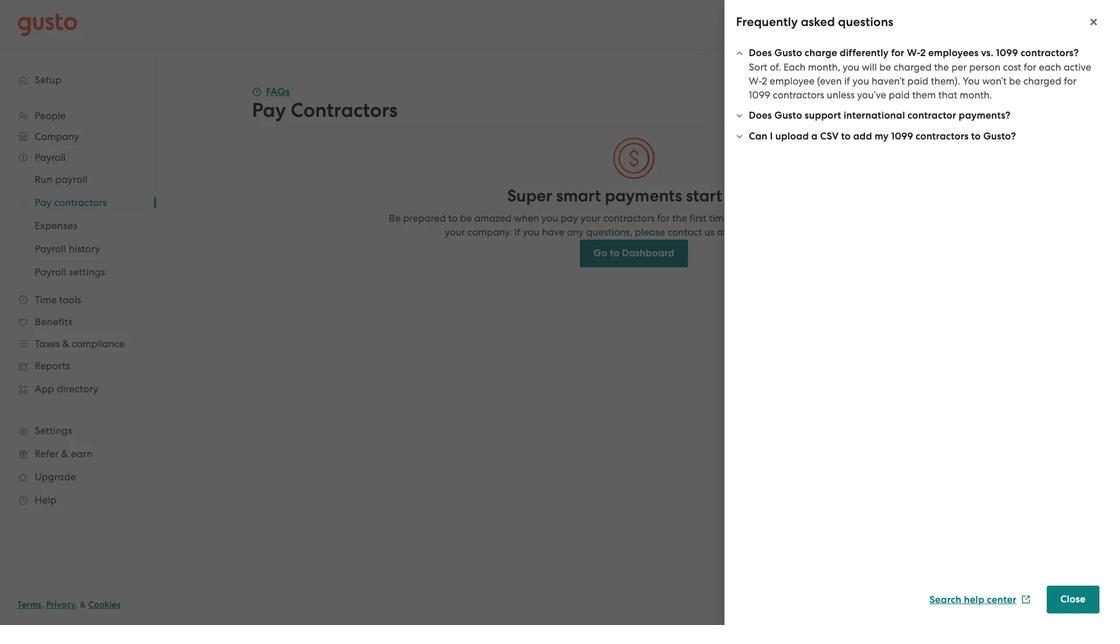 Task type: locate. For each thing, give the bounding box(es) containing it.
employee
[[770, 75, 815, 87]]

the up contact
[[673, 213, 688, 224]]

0 horizontal spatial w-
[[749, 75, 762, 87]]

w- down sort
[[749, 75, 762, 87]]

1 horizontal spatial the
[[935, 61, 950, 73]]

2 gusto from the top
[[775, 109, 803, 122]]

but
[[735, 213, 750, 224]]

0 vertical spatial 1099
[[997, 47, 1019, 59]]

1 horizontal spatial be
[[880, 61, 892, 73]]

the up "them)."
[[935, 61, 950, 73]]

cookies button
[[88, 598, 121, 612]]

1 vertical spatial w-
[[749, 75, 762, 87]]

gusto up upload on the top of page
[[775, 109, 803, 122]]

does gusto charge differently for w-2 employees vs. 1099 contractors?
[[749, 47, 1080, 59]]

for inside 'be prepared to be amazed when you pay your contractors for the first time. but first, please finish setting up your company. if you have any questions, please contact us at'
[[658, 213, 670, 224]]

does up the can
[[749, 109, 773, 122]]

month,
[[809, 61, 841, 73]]

1 vertical spatial be
[[1010, 75, 1022, 87]]

0 horizontal spatial your
[[445, 226, 465, 238]]

2 horizontal spatial 1099
[[997, 47, 1019, 59]]

, left & at the left bottom of the page
[[75, 600, 78, 610]]

asked
[[801, 14, 836, 30]]

for
[[892, 47, 905, 59], [1025, 61, 1037, 73], [1065, 75, 1077, 87], [658, 213, 670, 224]]

csv
[[821, 130, 839, 142]]

0 vertical spatial charged
[[894, 61, 932, 73]]

0 horizontal spatial 1099
[[749, 89, 771, 101]]

0 vertical spatial the
[[935, 61, 950, 73]]

1 horizontal spatial ,
[[75, 600, 78, 610]]

contractors?
[[1021, 47, 1080, 59]]

1 does from the top
[[749, 47, 773, 59]]

1 horizontal spatial contractors
[[773, 89, 825, 101]]

0 horizontal spatial ,
[[41, 600, 44, 610]]

your
[[581, 213, 601, 224], [445, 226, 465, 238]]

0 horizontal spatial 2
[[762, 75, 768, 87]]

charged down each
[[1024, 75, 1062, 87]]

at
[[717, 226, 727, 238]]

home image
[[17, 13, 78, 36]]

the inside 'be prepared to be amazed when you pay your contractors for the first time. but first, please finish setting up your company. if you have any questions, please contact us at'
[[673, 213, 688, 224]]

employees
[[929, 47, 979, 59]]

2 horizontal spatial contractors
[[916, 130, 969, 142]]

terms , privacy , & cookies
[[17, 600, 121, 610]]

0 vertical spatial does
[[749, 47, 773, 59]]

, left privacy
[[41, 600, 44, 610]]

contractors
[[773, 89, 825, 101], [916, 130, 969, 142], [604, 213, 655, 224]]

be up haven't
[[880, 61, 892, 73]]

does for does gusto charge differently for w-2 employees vs. 1099 contractors?
[[749, 47, 773, 59]]

does for does gusto support international contractor payments?
[[749, 109, 773, 122]]

(even
[[818, 75, 842, 87]]

amazed
[[475, 213, 512, 224]]

your down the prepared
[[445, 226, 465, 238]]

1 vertical spatial charged
[[1024, 75, 1062, 87]]

1 vertical spatial 1099
[[749, 89, 771, 101]]

0 vertical spatial your
[[581, 213, 601, 224]]

to inside 'be prepared to be amazed when you pay your contractors for the first time. but first, please finish setting up your company. if you have any questions, please contact us at'
[[449, 213, 458, 224]]

please up dashboard
[[635, 226, 666, 238]]

2
[[921, 47, 927, 59], [762, 75, 768, 87]]

pay
[[561, 213, 579, 224]]

of.
[[770, 61, 782, 73]]

faqs
[[266, 86, 290, 98]]

per
[[952, 61, 968, 73]]

0 horizontal spatial the
[[673, 213, 688, 224]]

for right cost
[[1025, 61, 1037, 73]]

2 does from the top
[[749, 109, 773, 122]]

you
[[843, 61, 860, 73], [853, 75, 870, 87], [542, 213, 559, 224], [523, 226, 540, 238]]

to right the prepared
[[449, 213, 458, 224]]

contractor
[[908, 109, 957, 122]]

2 up "sort of. each month, you will be charged the per person cost for each active w-2 employee (even if you haven't paid them). you won't be charged for 1099 contractors unless you've paid them that month."
[[921, 47, 927, 59]]

1 vertical spatial 2
[[762, 75, 768, 87]]

2 vertical spatial be
[[460, 213, 472, 224]]

your up any
[[581, 213, 601, 224]]

&
[[80, 600, 86, 610]]

first,
[[753, 213, 772, 224]]

2 vertical spatial contractors
[[604, 213, 655, 224]]

1 vertical spatial contractors
[[916, 130, 969, 142]]

be inside 'be prepared to be amazed when you pay your contractors for the first time. but first, please finish setting up your company. if you have any questions, please contact us at'
[[460, 213, 472, 224]]

1 gusto from the top
[[775, 47, 803, 59]]

be left amazed
[[460, 213, 472, 224]]

2 down sort
[[762, 75, 768, 87]]

to right go
[[610, 247, 620, 259]]

0 vertical spatial paid
[[908, 75, 929, 87]]

contractors down employee
[[773, 89, 825, 101]]

1 vertical spatial the
[[673, 213, 688, 224]]

1 horizontal spatial your
[[581, 213, 601, 224]]

contractors down contractor
[[916, 130, 969, 142]]

contractors inside 'be prepared to be amazed when you pay your contractors for the first time. but first, please finish setting up your company. if you have any questions, please contact us at'
[[604, 213, 655, 224]]

active
[[1065, 61, 1092, 73]]

be
[[389, 213, 401, 224]]

search help center link
[[930, 594, 1031, 606]]

1 horizontal spatial charged
[[1024, 75, 1062, 87]]

terms
[[17, 600, 41, 610]]

charged
[[894, 61, 932, 73], [1024, 75, 1062, 87]]

paid up the them at top
[[908, 75, 929, 87]]

1099
[[997, 47, 1019, 59], [749, 89, 771, 101], [892, 130, 914, 142]]

to down payments?
[[972, 130, 982, 142]]

questions,
[[587, 226, 633, 238]]

differently
[[840, 47, 889, 59]]

1099 right my
[[892, 130, 914, 142]]

2 horizontal spatial be
[[1010, 75, 1022, 87]]

contractors
[[291, 98, 398, 122]]

super smart payments start here
[[508, 186, 761, 206]]

1 vertical spatial does
[[749, 109, 773, 122]]

1 , from the left
[[41, 600, 44, 610]]

2 vertical spatial 1099
[[892, 130, 914, 142]]

frequently asked questions dialog
[[725, 0, 1112, 625]]

1 vertical spatial paid
[[889, 89, 911, 101]]

be down cost
[[1010, 75, 1022, 87]]

for up haven't
[[892, 47, 905, 59]]

time.
[[710, 213, 732, 224]]

does
[[749, 47, 773, 59], [749, 109, 773, 122]]

2 , from the left
[[75, 600, 78, 610]]

sort of. each month, you will be charged the per person cost for each active w-2 employee (even if you haven't paid them). you won't be charged for 1099 contractors unless you've paid them that month.
[[749, 61, 1092, 101]]

0 horizontal spatial be
[[460, 213, 472, 224]]

1 horizontal spatial 2
[[921, 47, 927, 59]]

paid
[[908, 75, 929, 87], [889, 89, 911, 101]]

contractors down super smart payments start here
[[604, 213, 655, 224]]

gusto
[[775, 47, 803, 59], [775, 109, 803, 122]]

1 horizontal spatial please
[[775, 213, 805, 224]]

w- up "sort of. each month, you will be charged the per person cost for each active w-2 employee (even if you haven't paid them). you won't be charged for 1099 contractors unless you've paid them that month."
[[908, 47, 921, 59]]

1 horizontal spatial 1099
[[892, 130, 914, 142]]

have
[[542, 226, 565, 238]]

1099 up cost
[[997, 47, 1019, 59]]

be
[[880, 61, 892, 73], [1010, 75, 1022, 87], [460, 213, 472, 224]]

1 vertical spatial please
[[635, 226, 666, 238]]

does up sort
[[749, 47, 773, 59]]

privacy link
[[46, 600, 75, 610]]

0 vertical spatial gusto
[[775, 47, 803, 59]]

search help center
[[930, 594, 1017, 606]]

unless
[[827, 89, 855, 101]]

be prepared to be amazed when you pay your contractors for the first time. but first, please finish setting up your company. if you have any questions, please contact us at
[[389, 213, 880, 238]]

please
[[775, 213, 805, 224], [635, 226, 666, 238]]

for up contact
[[658, 213, 670, 224]]

1 vertical spatial gusto
[[775, 109, 803, 122]]

gusto up "each"
[[775, 47, 803, 59]]

0 vertical spatial contractors
[[773, 89, 825, 101]]

1099 down sort
[[749, 89, 771, 101]]

illustration of a coin image
[[613, 137, 656, 180]]

frequently
[[737, 14, 798, 30]]

please right first,
[[775, 213, 805, 224]]

,
[[41, 600, 44, 610], [75, 600, 78, 610]]

pay contractors
[[252, 98, 398, 122]]

paid down haven't
[[889, 89, 911, 101]]

charged down does gusto charge differently for w-2 employees vs. 1099 contractors?
[[894, 61, 932, 73]]

0 horizontal spatial contractors
[[604, 213, 655, 224]]

prepared
[[403, 213, 446, 224]]

1 horizontal spatial w-
[[908, 47, 921, 59]]

w-
[[908, 47, 921, 59], [749, 75, 762, 87]]

month.
[[961, 89, 993, 101]]

close
[[1061, 594, 1086, 606]]

payments?
[[959, 109, 1011, 122]]



Task type: describe. For each thing, give the bounding box(es) containing it.
add
[[854, 130, 873, 142]]

payments
[[605, 186, 683, 206]]

go to dashboard link
[[580, 240, 689, 268]]

international
[[844, 109, 906, 122]]

faqs button
[[252, 85, 290, 99]]

contractors for be prepared to be amazed when you pay your contractors for the first time. but first, please finish setting up your company. if you have any questions, please contact us at
[[604, 213, 655, 224]]

vs.
[[982, 47, 994, 59]]

first
[[690, 213, 707, 224]]

when
[[514, 213, 540, 224]]

to right csv
[[842, 130, 851, 142]]

to inside go to dashboard "link"
[[610, 247, 620, 259]]

2 inside "sort of. each month, you will be charged the per person cost for each active w-2 employee (even if you haven't paid them). you won't be charged for 1099 contractors unless you've paid them that month."
[[762, 75, 768, 87]]

0 vertical spatial be
[[880, 61, 892, 73]]

if
[[845, 75, 851, 87]]

search
[[930, 594, 962, 606]]

any
[[567, 226, 584, 238]]

person
[[970, 61, 1001, 73]]

super
[[508, 186, 553, 206]]

charge
[[805, 47, 838, 59]]

cookies
[[88, 600, 121, 610]]

questions
[[839, 14, 894, 30]]

haven't
[[872, 75, 906, 87]]

go
[[594, 247, 608, 259]]

w- inside "sort of. each month, you will be charged the per person cost for each active w-2 employee (even if you haven't paid them). you won't be charged for 1099 contractors unless you've paid them that month."
[[749, 75, 762, 87]]

support
[[805, 109, 842, 122]]

the inside "sort of. each month, you will be charged the per person cost for each active w-2 employee (even if you haven't paid them). you won't be charged for 1099 contractors unless you've paid them that month."
[[935, 61, 950, 73]]

contractors inside "sort of. each month, you will be charged the per person cost for each active w-2 employee (even if you haven't paid them). you won't be charged for 1099 contractors unless you've paid them that month."
[[773, 89, 825, 101]]

each
[[784, 61, 806, 73]]

up
[[868, 213, 880, 224]]

them).
[[932, 75, 961, 87]]

dashboard
[[622, 247, 675, 259]]

privacy
[[46, 600, 75, 610]]

them
[[913, 89, 937, 101]]

contact
[[668, 226, 703, 238]]

smart
[[557, 186, 601, 206]]

go to dashboard
[[594, 247, 675, 259]]

contractors for can i upload a csv to add my 1099 contractors to gusto?
[[916, 130, 969, 142]]

center
[[988, 594, 1017, 606]]

0 vertical spatial w-
[[908, 47, 921, 59]]

cost
[[1004, 61, 1022, 73]]

start
[[687, 186, 723, 206]]

company.
[[468, 226, 512, 238]]

help
[[965, 594, 985, 606]]

will
[[862, 61, 878, 73]]

gusto for charge
[[775, 47, 803, 59]]

here
[[727, 186, 761, 206]]

us
[[705, 226, 715, 238]]

upload
[[776, 130, 810, 142]]

account menu element
[[888, 0, 1095, 49]]

setting
[[834, 213, 865, 224]]

sort
[[749, 61, 768, 73]]

if
[[515, 226, 521, 238]]

you
[[963, 75, 980, 87]]

finish
[[807, 213, 832, 224]]

i
[[771, 130, 773, 142]]

won't
[[983, 75, 1007, 87]]

pay
[[252, 98, 286, 122]]

can
[[749, 130, 768, 142]]

0 horizontal spatial charged
[[894, 61, 932, 73]]

terms link
[[17, 600, 41, 610]]

close button
[[1047, 586, 1100, 614]]

1099 inside "sort of. each month, you will be charged the per person cost for each active w-2 employee (even if you haven't paid them). you won't be charged for 1099 contractors unless you've paid them that month."
[[749, 89, 771, 101]]

can i upload a csv to add my 1099 contractors to gusto?
[[749, 130, 1017, 142]]

each
[[1040, 61, 1062, 73]]

does gusto support international contractor payments?
[[749, 109, 1011, 122]]

1 vertical spatial your
[[445, 226, 465, 238]]

0 vertical spatial please
[[775, 213, 805, 224]]

frequently asked questions
[[737, 14, 894, 30]]

gusto for support
[[775, 109, 803, 122]]

my
[[875, 130, 889, 142]]

0 vertical spatial 2
[[921, 47, 927, 59]]

for down "active"
[[1065, 75, 1077, 87]]

you've
[[858, 89, 887, 101]]

that
[[939, 89, 958, 101]]

0 horizontal spatial please
[[635, 226, 666, 238]]

a
[[812, 130, 818, 142]]

gusto?
[[984, 130, 1017, 142]]



Task type: vqa. For each thing, say whether or not it's contained in the screenshot.
-
no



